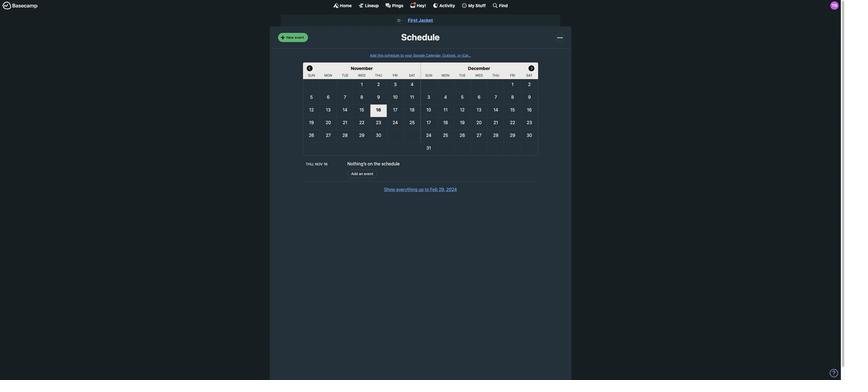 Task type: vqa. For each thing, say whether or not it's contained in the screenshot.
rightmost Add
yes



Task type: locate. For each thing, give the bounding box(es) containing it.
0 vertical spatial add
[[370, 53, 376, 58]]

1 horizontal spatial sun
[[425, 73, 432, 78]]

show        everything      up to        feb 29, 2024
[[384, 187, 457, 192]]

29,
[[439, 187, 445, 192]]

16
[[324, 162, 328, 167]]

add an event
[[351, 172, 373, 176]]

1 horizontal spatial event
[[364, 172, 373, 176]]

add for add this schedule to your google calendar, outlook, or ical…
[[370, 53, 376, 58]]

thu
[[375, 73, 382, 78], [492, 73, 499, 78]]

wed down december
[[475, 73, 483, 78]]

tyler black image
[[830, 1, 839, 10]]

find
[[499, 3, 508, 8]]

0 horizontal spatial wed
[[358, 73, 366, 78]]

2 sun from the left
[[425, 73, 432, 78]]

2 wed from the left
[[475, 73, 483, 78]]

0 horizontal spatial sun
[[308, 73, 315, 78]]

outlook,
[[443, 53, 457, 58]]

calendar,
[[426, 53, 442, 58]]

or
[[458, 53, 461, 58]]

sat
[[409, 73, 415, 78], [526, 73, 532, 78]]

0 horizontal spatial to
[[400, 53, 404, 58]]

1 thu from the left
[[375, 73, 382, 78]]

sat for november
[[409, 73, 415, 78]]

nothing's
[[347, 162, 366, 167]]

mon
[[324, 73, 332, 78], [442, 73, 450, 78]]

1 sun from the left
[[308, 73, 315, 78]]

0 vertical spatial event
[[295, 35, 304, 40]]

2 thu from the left
[[492, 73, 499, 78]]

1 vertical spatial add
[[351, 172, 358, 176]]

schedule right this
[[384, 53, 399, 58]]

hey!
[[417, 3, 426, 8]]

1 horizontal spatial to
[[425, 187, 429, 192]]

wed down november
[[358, 73, 366, 78]]

wed
[[358, 73, 366, 78], [475, 73, 483, 78]]

activity link
[[433, 3, 455, 8]]

my stuff
[[468, 3, 486, 8]]

sun
[[308, 73, 315, 78], [425, 73, 432, 78]]

main element
[[0, 0, 841, 11]]

1 horizontal spatial sat
[[526, 73, 532, 78]]

wed for november
[[358, 73, 366, 78]]

first jacket
[[408, 18, 433, 23]]

show
[[384, 187, 395, 192]]

2 sat from the left
[[526, 73, 532, 78]]

0 horizontal spatial add
[[351, 172, 358, 176]]

add left this
[[370, 53, 376, 58]]

schedule right the
[[381, 162, 400, 167]]

2 mon from the left
[[442, 73, 450, 78]]

1 tue from the left
[[342, 73, 348, 78]]

nothing's on the schedule
[[347, 162, 400, 167]]

sun for december
[[425, 73, 432, 78]]

0 horizontal spatial tue
[[342, 73, 348, 78]]

0 horizontal spatial mon
[[324, 73, 332, 78]]

schedule
[[384, 53, 399, 58], [381, 162, 400, 167]]

1 sat from the left
[[409, 73, 415, 78]]

the
[[374, 162, 380, 167]]

an
[[359, 172, 363, 176]]

1 wed from the left
[[358, 73, 366, 78]]

add
[[370, 53, 376, 58], [351, 172, 358, 176]]

to
[[400, 53, 404, 58], [425, 187, 429, 192]]

tue
[[342, 73, 348, 78], [459, 73, 466, 78]]

home
[[340, 3, 352, 8]]

event
[[295, 35, 304, 40], [364, 172, 373, 176]]

0 horizontal spatial sat
[[409, 73, 415, 78]]

1 horizontal spatial thu
[[492, 73, 499, 78]]

1 horizontal spatial wed
[[475, 73, 483, 78]]

0 horizontal spatial event
[[295, 35, 304, 40]]

0 horizontal spatial fri
[[393, 73, 398, 78]]

2 tue from the left
[[459, 73, 466, 78]]

event right an
[[364, 172, 373, 176]]

to left your
[[400, 53, 404, 58]]

event right new
[[295, 35, 304, 40]]

pings button
[[385, 3, 403, 8]]

to for up
[[425, 187, 429, 192]]

mon for november
[[324, 73, 332, 78]]

thu, nov 16
[[306, 162, 328, 167]]

1 fri from the left
[[393, 73, 398, 78]]

0 horizontal spatial thu
[[375, 73, 382, 78]]

1 horizontal spatial fri
[[510, 73, 515, 78]]

schedule
[[401, 32, 440, 43]]

0 vertical spatial to
[[400, 53, 404, 58]]

1 vertical spatial to
[[425, 187, 429, 192]]

new event link
[[278, 33, 308, 42]]

1 horizontal spatial tue
[[459, 73, 466, 78]]

1 horizontal spatial mon
[[442, 73, 450, 78]]

2 fri from the left
[[510, 73, 515, 78]]

thu for november
[[375, 73, 382, 78]]

add left an
[[351, 172, 358, 176]]

fri for november
[[393, 73, 398, 78]]

to right up
[[425, 187, 429, 192]]

0 vertical spatial schedule
[[384, 53, 399, 58]]

home link
[[333, 3, 352, 8]]

fri
[[393, 73, 398, 78], [510, 73, 515, 78]]

to inside button
[[425, 187, 429, 192]]

1 mon from the left
[[324, 73, 332, 78]]

2024
[[446, 187, 457, 192]]

1 horizontal spatial add
[[370, 53, 376, 58]]

thu for december
[[492, 73, 499, 78]]

nov
[[315, 162, 323, 167]]



Task type: describe. For each thing, give the bounding box(es) containing it.
new
[[286, 35, 294, 40]]

jacket
[[419, 18, 433, 23]]

your
[[405, 53, 412, 58]]

first
[[408, 18, 418, 23]]

hey! button
[[410, 2, 426, 8]]

ical…
[[462, 53, 471, 58]]

this
[[377, 53, 384, 58]]

wed for december
[[475, 73, 483, 78]]

find button
[[492, 3, 508, 8]]

my
[[468, 3, 474, 8]]

tue for november
[[342, 73, 348, 78]]

mon for december
[[442, 73, 450, 78]]

activity
[[439, 3, 455, 8]]

lineup
[[365, 3, 379, 8]]

november
[[351, 66, 373, 71]]

add for add an event
[[351, 172, 358, 176]]

google
[[413, 53, 425, 58]]

add an event link
[[347, 170, 377, 179]]

lineup link
[[358, 3, 379, 8]]

stuff
[[475, 3, 486, 8]]

my stuff button
[[462, 3, 486, 8]]

add this schedule to your google calendar, outlook, or ical…
[[370, 53, 471, 58]]

thu,
[[306, 162, 314, 167]]

switch accounts image
[[2, 1, 38, 10]]

tue for december
[[459, 73, 466, 78]]

up
[[419, 187, 424, 192]]

december
[[468, 66, 490, 71]]

sun for november
[[308, 73, 315, 78]]

1 vertical spatial event
[[364, 172, 373, 176]]

add this schedule to your google calendar, outlook, or ical… link
[[370, 53, 471, 58]]

on
[[368, 162, 373, 167]]

sat for december
[[526, 73, 532, 78]]

feb
[[430, 187, 438, 192]]

to for schedule
[[400, 53, 404, 58]]

pings
[[392, 3, 403, 8]]

everything
[[396, 187, 417, 192]]

fri for december
[[510, 73, 515, 78]]

new event
[[286, 35, 304, 40]]

show        everything      up to        feb 29, 2024 button
[[384, 187, 457, 193]]

first jacket link
[[408, 18, 433, 23]]

1 vertical spatial schedule
[[381, 162, 400, 167]]



